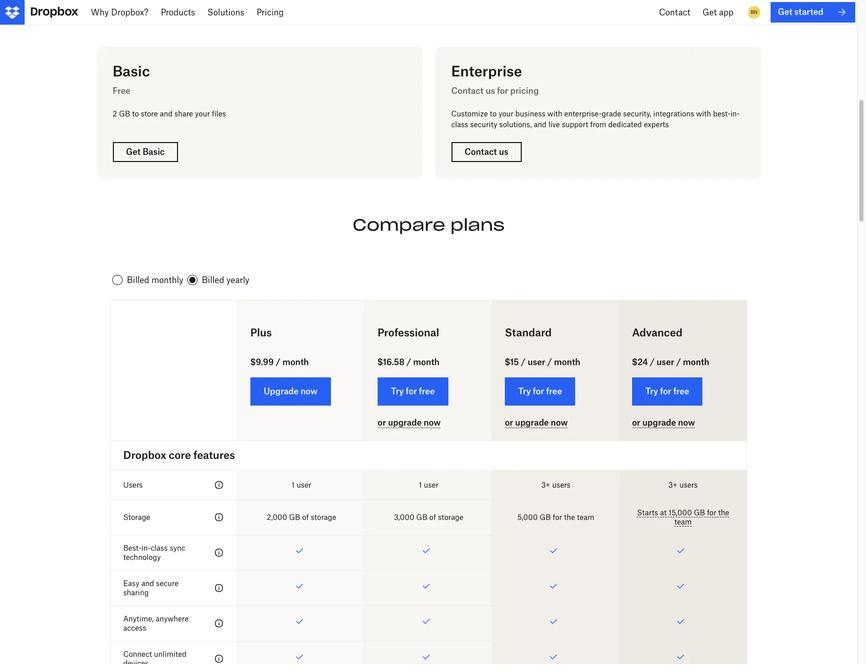 Task type: locate. For each thing, give the bounding box(es) containing it.
try down "$15"
[[519, 387, 531, 397]]

1 user
[[292, 481, 312, 490], [419, 481, 439, 490]]

1 horizontal spatial to
[[490, 109, 497, 118]]

0 vertical spatial basic
[[113, 63, 150, 80]]

0 horizontal spatial 3+
[[542, 481, 551, 490]]

None radio
[[185, 272, 252, 289]]

dropbox
[[123, 449, 166, 462]]

for inside 'starts at 15,000 gb for the team'
[[707, 509, 717, 517]]

0 horizontal spatial upgrade
[[388, 418, 422, 428]]

2 try for free link from the left
[[505, 378, 576, 406]]

users
[[123, 481, 143, 490]]

get inside get started link
[[778, 7, 793, 17]]

contact down security
[[465, 147, 497, 157]]

1 vertical spatial standard image
[[213, 512, 225, 524]]

2 horizontal spatial free
[[674, 387, 690, 397]]

1 standard image from the top
[[213, 547, 225, 559]]

try for free link down $16.58 / month
[[378, 378, 448, 406]]

try for free down $24 / user / month on the bottom right of the page
[[646, 387, 690, 397]]

3 month from the left
[[554, 357, 581, 368]]

1 horizontal spatial free
[[547, 387, 562, 397]]

1 horizontal spatial 3+
[[669, 481, 678, 490]]

0 horizontal spatial the
[[564, 513, 575, 522]]

gb inside 'starts at 15,000 gb for the team'
[[694, 509, 705, 517]]

your
[[195, 109, 210, 118], [499, 109, 514, 118]]

0 horizontal spatial billed
[[127, 275, 149, 286]]

3+ users up 15,000
[[669, 481, 698, 490]]

billed for billed yearly
[[202, 275, 224, 286]]

0 horizontal spatial 1 user
[[292, 481, 312, 490]]

and inside customize to your business with enterprise-grade security, integrations with best-in- class security solutions, and live support from dedicated experts
[[534, 120, 547, 129]]

1 3+ from the left
[[542, 481, 551, 490]]

class inside customize to your business with enterprise-grade security, integrations with best-in- class security solutions, and live support from dedicated experts
[[452, 120, 469, 129]]

core
[[169, 449, 191, 462]]

1 or from the left
[[378, 418, 386, 428]]

1 horizontal spatial of
[[430, 513, 436, 522]]

basic
[[113, 63, 150, 80], [143, 147, 165, 157]]

upgrade now link
[[251, 378, 331, 406]]

try for free link down $15 / user / month
[[505, 378, 576, 406]]

with up live
[[548, 109, 563, 118]]

1 horizontal spatial try for free
[[519, 387, 562, 397]]

1 horizontal spatial your
[[499, 109, 514, 118]]

standard
[[505, 327, 552, 340]]

easy and secure sharing
[[123, 579, 179, 597]]

store
[[141, 109, 158, 118]]

0 horizontal spatial free
[[419, 387, 435, 397]]

to
[[132, 109, 139, 118], [490, 109, 497, 118]]

anywhere
[[156, 615, 189, 624]]

/ right $16.58
[[407, 357, 411, 368]]

upgrade
[[264, 387, 299, 397]]

standard image for 1 user
[[213, 479, 225, 492]]

2 horizontal spatial try for free link
[[632, 378, 703, 406]]

1 upgrade from the left
[[388, 418, 422, 428]]

/ down standard
[[548, 357, 552, 368]]

2,000 gb of storage
[[267, 513, 336, 522]]

1 horizontal spatial the
[[719, 509, 730, 517]]

billed
[[127, 275, 149, 286], [202, 275, 224, 286]]

and up sharing
[[141, 579, 154, 588]]

contact left get app dropdown button
[[659, 7, 691, 17]]

1 your from the left
[[195, 109, 210, 118]]

try for free link down $24 / user / month on the bottom right of the page
[[632, 378, 703, 406]]

1
[[292, 481, 295, 490], [419, 481, 422, 490]]

1 billed from the left
[[127, 275, 149, 286]]

0 vertical spatial standard image
[[213, 479, 225, 492]]

bn
[[751, 9, 758, 15]]

solutions,
[[500, 120, 532, 129]]

2 horizontal spatial try for free
[[646, 387, 690, 397]]

$9.99 / month
[[251, 357, 309, 368]]

user up 3,000 gb of storage on the bottom of the page
[[424, 481, 439, 490]]

1 or upgrade now link from the left
[[378, 418, 441, 429]]

for right 15,000
[[707, 509, 717, 517]]

storage right "3,000"
[[438, 513, 464, 522]]

0 vertical spatial in-
[[731, 109, 740, 118]]

1 horizontal spatial try
[[519, 387, 531, 397]]

try for free
[[391, 387, 435, 397], [519, 387, 562, 397], [646, 387, 690, 397]]

upgrade
[[388, 418, 422, 428], [516, 418, 549, 428], [643, 418, 676, 428]]

3 / from the left
[[521, 357, 526, 368]]

gb right 5,000
[[540, 513, 551, 522]]

0 horizontal spatial try for free link
[[378, 378, 448, 406]]

gb right 2
[[119, 109, 130, 118]]

the
[[719, 509, 730, 517], [564, 513, 575, 522]]

2 horizontal spatial and
[[534, 120, 547, 129]]

your inside customize to your business with enterprise-grade security, integrations with best-in- class security solutions, and live support from dedicated experts
[[499, 109, 514, 118]]

user right "$15"
[[528, 357, 546, 368]]

from
[[591, 120, 607, 129]]

2 horizontal spatial get
[[778, 7, 793, 17]]

billed left yearly
[[202, 275, 224, 286]]

3 or upgrade now link from the left
[[632, 418, 695, 429]]

storage
[[311, 513, 336, 522], [438, 513, 464, 522]]

live
[[549, 120, 560, 129]]

1 / from the left
[[276, 357, 281, 368]]

0 horizontal spatial of
[[302, 513, 309, 522]]

for down $24 / user / month on the bottom right of the page
[[661, 387, 672, 397]]

free down $24 / user / month on the bottom right of the page
[[674, 387, 690, 397]]

3+
[[542, 481, 551, 490], [669, 481, 678, 490]]

in- inside customize to your business with enterprise-grade security, integrations with best-in- class security solutions, and live support from dedicated experts
[[731, 109, 740, 118]]

and inside easy and secure sharing
[[141, 579, 154, 588]]

2 your from the left
[[499, 109, 514, 118]]

2 horizontal spatial or upgrade now link
[[632, 418, 695, 429]]

sharing
[[123, 589, 149, 597]]

users up 15,000
[[680, 481, 698, 490]]

0 horizontal spatial 1
[[292, 481, 295, 490]]

$15 / user / month
[[505, 357, 581, 368]]

user up 2,000 gb of storage on the bottom left of the page
[[297, 481, 312, 490]]

for
[[497, 86, 509, 96], [406, 387, 417, 397], [533, 387, 545, 397], [661, 387, 672, 397], [707, 509, 717, 517], [553, 513, 563, 522]]

storage for 2,000 gb of storage
[[311, 513, 336, 522]]

2 vertical spatial standard image
[[213, 618, 225, 630]]

standard image
[[213, 479, 225, 492], [213, 512, 225, 524], [213, 653, 225, 665]]

user
[[528, 357, 546, 368], [657, 357, 675, 368], [297, 481, 312, 490], [424, 481, 439, 490]]

standard image for 2,000 gb of storage
[[213, 512, 225, 524]]

to inside customize to your business with enterprise-grade security, integrations with best-in- class security solutions, and live support from dedicated experts
[[490, 109, 497, 118]]

1 user up 2,000 gb of storage on the bottom left of the page
[[292, 481, 312, 490]]

professional
[[378, 327, 440, 340]]

1 try for free from the left
[[391, 387, 435, 397]]

your up solutions, on the top right of page
[[499, 109, 514, 118]]

with
[[548, 109, 563, 118], [697, 109, 712, 118]]

3 standard image from the top
[[213, 618, 225, 630]]

1 vertical spatial in-
[[141, 544, 151, 553]]

1 horizontal spatial or upgrade now
[[505, 418, 568, 428]]

0 horizontal spatial 3+ users
[[542, 481, 571, 490]]

1 storage from the left
[[311, 513, 336, 522]]

try for free down $16.58 / month
[[391, 387, 435, 397]]

1 vertical spatial class
[[151, 544, 168, 553]]

1 user up 3,000 gb of storage on the bottom of the page
[[419, 481, 439, 490]]

features
[[194, 449, 235, 462]]

free down $15 / user / month
[[547, 387, 562, 397]]

or upgrade now
[[378, 418, 441, 428], [505, 418, 568, 428], [632, 418, 695, 428]]

try down $24 on the right of page
[[646, 387, 659, 397]]

users up 5,000 gb for the team
[[553, 481, 571, 490]]

1 standard image from the top
[[213, 479, 225, 492]]

1 horizontal spatial 1 user
[[419, 481, 439, 490]]

0 vertical spatial us
[[486, 86, 495, 96]]

contact inside dropdown button
[[659, 7, 691, 17]]

0 horizontal spatial with
[[548, 109, 563, 118]]

1 horizontal spatial team
[[675, 518, 692, 527]]

us for contact us for pricing
[[486, 86, 495, 96]]

0 horizontal spatial class
[[151, 544, 168, 553]]

and right store
[[160, 109, 173, 118]]

1 horizontal spatial or
[[505, 418, 514, 428]]

3+ users
[[542, 481, 571, 490], [669, 481, 698, 490]]

security
[[471, 120, 498, 129]]

0 horizontal spatial team
[[577, 513, 595, 522]]

3 or upgrade now from the left
[[632, 418, 695, 428]]

class
[[452, 120, 469, 129], [151, 544, 168, 553]]

billed yearly
[[202, 275, 250, 286]]

gb right the 2,000
[[289, 513, 300, 522]]

0 vertical spatial and
[[160, 109, 173, 118]]

and left live
[[534, 120, 547, 129]]

storage
[[123, 513, 150, 522]]

3,000 gb of storage
[[394, 513, 464, 522]]

/
[[276, 357, 281, 368], [407, 357, 411, 368], [521, 357, 526, 368], [548, 357, 552, 368], [650, 357, 655, 368], [677, 357, 681, 368]]

of right the 2,000
[[302, 513, 309, 522]]

gb for 2 gb to store and share your files
[[119, 109, 130, 118]]

class down customize
[[452, 120, 469, 129]]

contact up customize
[[452, 86, 484, 96]]

$9.99
[[251, 357, 274, 368]]

/ for $9.99
[[276, 357, 281, 368]]

1 horizontal spatial class
[[452, 120, 469, 129]]

experts
[[644, 120, 669, 129]]

2 try for free from the left
[[519, 387, 562, 397]]

5,000 gb for the team
[[518, 513, 595, 522]]

0 vertical spatial standard image
[[213, 547, 225, 559]]

monthly
[[152, 275, 183, 286]]

dropbox?
[[111, 7, 149, 17]]

0 horizontal spatial get
[[126, 147, 141, 157]]

of
[[302, 513, 309, 522], [430, 513, 436, 522]]

2 horizontal spatial or
[[632, 418, 641, 428]]

try for free down $15 / user / month
[[519, 387, 562, 397]]

/ down advanced
[[677, 357, 681, 368]]

2 3+ from the left
[[669, 481, 678, 490]]

2 or upgrade now link from the left
[[505, 418, 568, 429]]

get for get app
[[703, 7, 717, 17]]

try down $16.58
[[391, 387, 404, 397]]

free down $16.58 / month
[[419, 387, 435, 397]]

0 horizontal spatial and
[[141, 579, 154, 588]]

3,000
[[394, 513, 415, 522]]

3+ users up 5,000 gb for the team
[[542, 481, 571, 490]]

customize
[[452, 109, 488, 118]]

1 horizontal spatial in-
[[731, 109, 740, 118]]

get basic
[[126, 147, 165, 157]]

0 horizontal spatial in-
[[141, 544, 151, 553]]

basic up free
[[113, 63, 150, 80]]

2 upgrade from the left
[[516, 418, 549, 428]]

1 horizontal spatial 1
[[419, 481, 422, 490]]

gb for 5,000 gb for the team
[[540, 513, 551, 522]]

try for free link
[[378, 378, 448, 406], [505, 378, 576, 406], [632, 378, 703, 406]]

2 horizontal spatial upgrade
[[643, 418, 676, 428]]

get inside get app dropdown button
[[703, 7, 717, 17]]

0 horizontal spatial or upgrade now
[[378, 418, 441, 428]]

your left 'files' at the top left of page
[[195, 109, 210, 118]]

contact for contact
[[659, 7, 691, 17]]

standard image for easy and secure sharing
[[213, 583, 225, 595]]

class inside best-in-class sync technology
[[151, 544, 168, 553]]

class left sync
[[151, 544, 168, 553]]

2 / from the left
[[407, 357, 411, 368]]

1 horizontal spatial storage
[[438, 513, 464, 522]]

1 horizontal spatial us
[[499, 147, 509, 157]]

/ right $9.99
[[276, 357, 281, 368]]

standard image
[[213, 547, 225, 559], [213, 583, 225, 595], [213, 618, 225, 630]]

2 of from the left
[[430, 513, 436, 522]]

1 vertical spatial and
[[534, 120, 547, 129]]

contact for contact us for pricing
[[452, 86, 484, 96]]

1 month from the left
[[283, 357, 309, 368]]

us down enterprise
[[486, 86, 495, 96]]

2 vertical spatial contact
[[465, 147, 497, 157]]

gb right "3,000"
[[417, 513, 428, 522]]

get started
[[778, 7, 824, 17]]

1 1 user from the left
[[292, 481, 312, 490]]

None radio
[[110, 272, 185, 289]]

or upgrade now link for 1st the try for free link
[[378, 418, 441, 429]]

customize to your business with enterprise-grade security, integrations with best-in- class security solutions, and live support from dedicated experts
[[452, 109, 740, 129]]

dropbox core features
[[123, 449, 235, 462]]

get inside get basic link
[[126, 147, 141, 157]]

3 standard image from the top
[[213, 653, 225, 665]]

the right 15,000
[[719, 509, 730, 517]]

0 horizontal spatial or upgrade now link
[[378, 418, 441, 429]]

2 horizontal spatial try
[[646, 387, 659, 397]]

2,000
[[267, 513, 287, 522]]

in- inside best-in-class sync technology
[[141, 544, 151, 553]]

sync
[[170, 544, 185, 553]]

2 billed from the left
[[202, 275, 224, 286]]

storage right the 2,000
[[311, 513, 336, 522]]

0 horizontal spatial users
[[553, 481, 571, 490]]

or upgrade now link
[[378, 418, 441, 429], [505, 418, 568, 429], [632, 418, 695, 429]]

compare
[[353, 215, 446, 236]]

1 horizontal spatial with
[[697, 109, 712, 118]]

0 vertical spatial class
[[452, 120, 469, 129]]

3 upgrade from the left
[[643, 418, 676, 428]]

1 horizontal spatial users
[[680, 481, 698, 490]]

to left store
[[132, 109, 139, 118]]

0 horizontal spatial or
[[378, 418, 386, 428]]

0 horizontal spatial try for free
[[391, 387, 435, 397]]

0 horizontal spatial try
[[391, 387, 404, 397]]

1 up 2,000 gb of storage on the bottom left of the page
[[292, 481, 295, 490]]

basic down store
[[143, 147, 165, 157]]

3+ up 5,000 gb for the team
[[542, 481, 551, 490]]

of right "3,000"
[[430, 513, 436, 522]]

0 horizontal spatial us
[[486, 86, 495, 96]]

0 vertical spatial contact
[[659, 7, 691, 17]]

/ right "$15"
[[521, 357, 526, 368]]

or upgrade now link for second the try for free link from right
[[505, 418, 568, 429]]

2 standard image from the top
[[213, 583, 225, 595]]

2 standard image from the top
[[213, 512, 225, 524]]

in-
[[731, 109, 740, 118], [141, 544, 151, 553]]

1 vertical spatial standard image
[[213, 583, 225, 595]]

2 vertical spatial standard image
[[213, 653, 225, 665]]

$16.58
[[378, 357, 405, 368]]

for down $16.58 / month
[[406, 387, 417, 397]]

3+ up 15,000
[[669, 481, 678, 490]]

2 storage from the left
[[438, 513, 464, 522]]

1 vertical spatial contact
[[452, 86, 484, 96]]

0 horizontal spatial your
[[195, 109, 210, 118]]

contact for contact us
[[465, 147, 497, 157]]

2 vertical spatial and
[[141, 579, 154, 588]]

billed left monthly
[[127, 275, 149, 286]]

1 horizontal spatial billed
[[202, 275, 224, 286]]

contact
[[659, 7, 691, 17], [452, 86, 484, 96], [465, 147, 497, 157]]

us for contact us
[[499, 147, 509, 157]]

us down solutions, on the top right of page
[[499, 147, 509, 157]]

1 with from the left
[[548, 109, 563, 118]]

to up security
[[490, 109, 497, 118]]

get app button
[[697, 0, 740, 25]]

1 up 3,000 gb of storage on the bottom of the page
[[419, 481, 422, 490]]

1 horizontal spatial or upgrade now link
[[505, 418, 568, 429]]

1 vertical spatial us
[[499, 147, 509, 157]]

5 / from the left
[[650, 357, 655, 368]]

1 horizontal spatial try for free link
[[505, 378, 576, 406]]

gb right 15,000
[[694, 509, 705, 517]]

0 horizontal spatial storage
[[311, 513, 336, 522]]

1 horizontal spatial get
[[703, 7, 717, 17]]

secure
[[156, 579, 179, 588]]

users
[[553, 481, 571, 490], [680, 481, 698, 490]]

2 to from the left
[[490, 109, 497, 118]]

1 horizontal spatial upgrade
[[516, 418, 549, 428]]

1 of from the left
[[302, 513, 309, 522]]

1 horizontal spatial 3+ users
[[669, 481, 698, 490]]

2 horizontal spatial or upgrade now
[[632, 418, 695, 428]]

the right 5,000
[[564, 513, 575, 522]]

/ right $24 on the right of page
[[650, 357, 655, 368]]

0 horizontal spatial to
[[132, 109, 139, 118]]

month
[[283, 357, 309, 368], [413, 357, 440, 368], [554, 357, 581, 368], [683, 357, 710, 368]]

with left the best-
[[697, 109, 712, 118]]



Task type: describe. For each thing, give the bounding box(es) containing it.
5,000
[[518, 513, 538, 522]]

billed for billed monthly
[[127, 275, 149, 286]]

contact us link
[[452, 142, 522, 162]]

get for get started
[[778, 7, 793, 17]]

3 try for free from the left
[[646, 387, 690, 397]]

/ for $16.58
[[407, 357, 411, 368]]

anytime, anywhere access
[[123, 615, 189, 633]]

gb for 2,000 gb of storage
[[289, 513, 300, 522]]

devices
[[123, 660, 149, 665]]

4 / from the left
[[548, 357, 552, 368]]

3 or from the left
[[632, 418, 641, 428]]

solutions
[[208, 7, 245, 17]]

started
[[795, 7, 824, 17]]

yearly
[[227, 275, 250, 286]]

compare plans
[[353, 215, 505, 236]]

share
[[175, 109, 193, 118]]

get basic link
[[113, 142, 178, 162]]

2 try from the left
[[519, 387, 531, 397]]

enterprise
[[452, 63, 522, 80]]

access
[[123, 624, 146, 633]]

why
[[91, 7, 109, 17]]

starts
[[637, 509, 659, 517]]

$24 / user / month
[[632, 357, 710, 368]]

support
[[562, 120, 589, 129]]

grade
[[602, 109, 622, 118]]

plus
[[251, 327, 272, 340]]

get app
[[703, 7, 734, 17]]

plans
[[451, 215, 505, 236]]

2 or upgrade now from the left
[[505, 418, 568, 428]]

dedicated
[[609, 120, 642, 129]]

2 3+ users from the left
[[669, 481, 698, 490]]

2 month from the left
[[413, 357, 440, 368]]

$16.58 / month
[[378, 357, 440, 368]]

$15
[[505, 357, 519, 368]]

products button
[[155, 0, 201, 25]]

2 gb to store and share your files
[[113, 109, 226, 118]]

pricing
[[257, 7, 284, 17]]

app
[[720, 7, 734, 17]]

bn button
[[746, 4, 763, 21]]

user right $24 on the right of page
[[657, 357, 675, 368]]

1 or upgrade now from the left
[[378, 418, 441, 428]]

2 1 from the left
[[419, 481, 422, 490]]

advanced
[[632, 327, 683, 340]]

2 users from the left
[[680, 481, 698, 490]]

6 / from the left
[[677, 357, 681, 368]]

for right 5,000
[[553, 513, 563, 522]]

best-
[[123, 544, 141, 553]]

pricing
[[511, 86, 539, 96]]

best-in-class sync technology
[[123, 544, 185, 562]]

billed monthly
[[127, 275, 183, 286]]

contact button
[[653, 0, 697, 25]]

at
[[660, 509, 667, 517]]

2 or from the left
[[505, 418, 514, 428]]

products
[[161, 7, 195, 17]]

get for get basic
[[126, 147, 141, 157]]

3 free from the left
[[674, 387, 690, 397]]

15,000
[[669, 509, 692, 517]]

connect unlimited devices
[[123, 650, 187, 665]]

or upgrade now link for first the try for free link from the right
[[632, 418, 695, 429]]

3 try for free link from the left
[[632, 378, 703, 406]]

technology
[[123, 553, 161, 562]]

1 1 from the left
[[292, 481, 295, 490]]

solutions button
[[201, 0, 251, 25]]

for down $15 / user / month
[[533, 387, 545, 397]]

business
[[516, 109, 546, 118]]

free
[[113, 86, 131, 96]]

1 try from the left
[[391, 387, 404, 397]]

2
[[113, 109, 117, 118]]

storage for 3,000 gb of storage
[[438, 513, 464, 522]]

of for 3,000
[[430, 513, 436, 522]]

1 3+ users from the left
[[542, 481, 571, 490]]

1 free from the left
[[419, 387, 435, 397]]

/ for $15
[[521, 357, 526, 368]]

team inside 'starts at 15,000 gb for the team'
[[675, 518, 692, 527]]

pricing link
[[251, 0, 290, 25]]

why dropbox? button
[[85, 0, 155, 25]]

security,
[[624, 109, 652, 118]]

2 free from the left
[[547, 387, 562, 397]]

contact us
[[465, 147, 509, 157]]

contact us for pricing
[[452, 86, 539, 96]]

standard image for best-in-class sync technology
[[213, 547, 225, 559]]

starts at 15,000 gb for the team
[[637, 509, 730, 527]]

easy
[[123, 579, 139, 588]]

2 1 user from the left
[[419, 481, 439, 490]]

4 month from the left
[[683, 357, 710, 368]]

enterprise-
[[565, 109, 602, 118]]

best-
[[714, 109, 731, 118]]

of for 2,000
[[302, 513, 309, 522]]

/ for $24
[[650, 357, 655, 368]]

2 with from the left
[[697, 109, 712, 118]]

3 try from the left
[[646, 387, 659, 397]]

gb for 3,000 gb of storage
[[417, 513, 428, 522]]

1 horizontal spatial and
[[160, 109, 173, 118]]

1 users from the left
[[553, 481, 571, 490]]

the inside 'starts at 15,000 gb for the team'
[[719, 509, 730, 517]]

1 to from the left
[[132, 109, 139, 118]]

anytime,
[[123, 615, 154, 624]]

integrations
[[654, 109, 695, 118]]

why dropbox?
[[91, 7, 149, 17]]

standard image for anytime, anywhere access
[[213, 618, 225, 630]]

upgrade now
[[264, 387, 318, 397]]

$24
[[632, 357, 648, 368]]

get started link
[[771, 2, 856, 23]]

1 try for free link from the left
[[378, 378, 448, 406]]

connect
[[123, 650, 152, 659]]

files
[[212, 109, 226, 118]]

for left pricing
[[497, 86, 509, 96]]

unlimited
[[154, 650, 187, 659]]

1 vertical spatial basic
[[143, 147, 165, 157]]



Task type: vqa. For each thing, say whether or not it's contained in the screenshot.
2
yes



